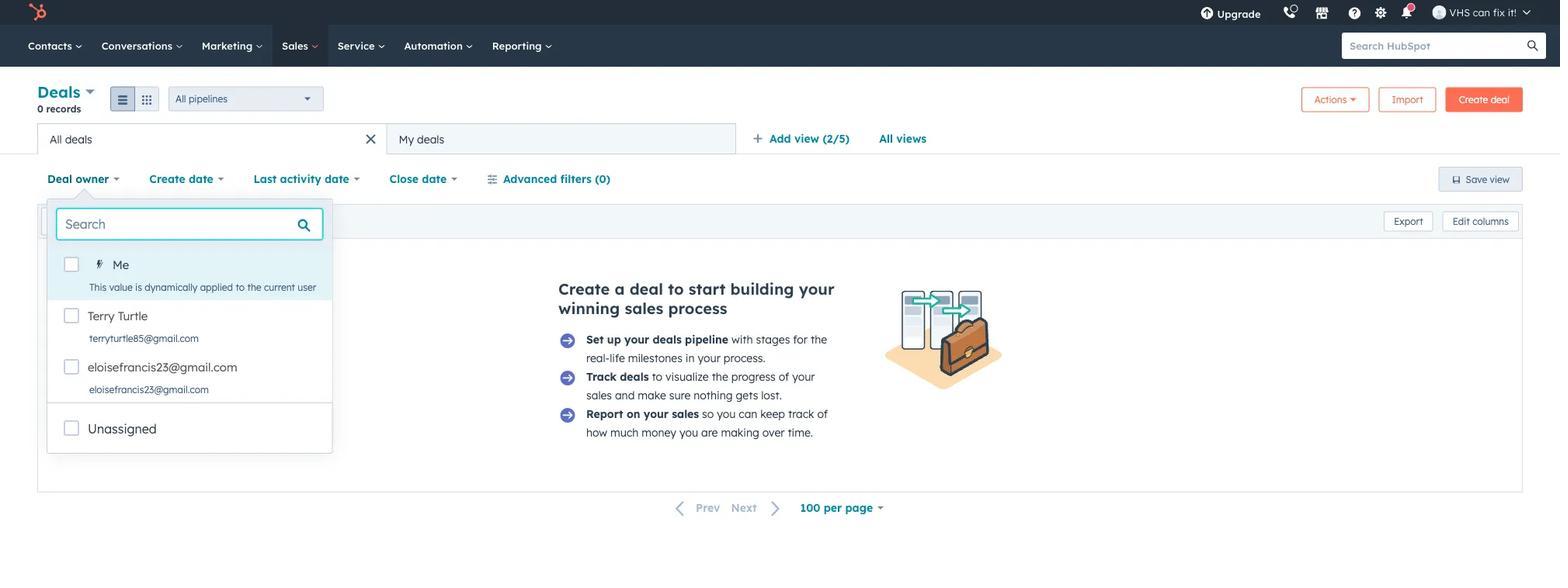 Task type: describe. For each thing, give the bounding box(es) containing it.
how
[[586, 426, 608, 440]]

all views link
[[869, 124, 937, 155]]

all pipelines
[[176, 93, 228, 105]]

calling icon image
[[1283, 6, 1297, 20]]

sales inside create a deal to start building your winning sales process
[[625, 299, 664, 318]]

reporting link
[[483, 25, 562, 67]]

much
[[611, 426, 639, 440]]

my
[[399, 132, 414, 146]]

last activity date button
[[244, 164, 370, 195]]

2 horizontal spatial sales
[[672, 408, 699, 421]]

create date
[[149, 172, 213, 186]]

over
[[763, 426, 785, 440]]

terry turtle image
[[1433, 5, 1447, 19]]

menu containing vhs can fix it!
[[1190, 0, 1542, 25]]

create for create a deal to start building your winning sales process
[[559, 280, 610, 299]]

report on your sales
[[586, 408, 699, 421]]

with stages for the real-life milestones in your process.
[[586, 333, 827, 365]]

so you can keep track of how much money you are making over time.
[[586, 408, 828, 440]]

help button
[[1342, 0, 1368, 25]]

and
[[615, 389, 635, 403]]

your inside create a deal to start building your winning sales process
[[799, 280, 835, 299]]

deal owner
[[47, 172, 109, 186]]

automation link
[[395, 25, 483, 67]]

your inside with stages for the real-life milestones in your process.
[[698, 352, 721, 365]]

service
[[338, 39, 378, 52]]

to visualize the progress of your sales and make sure nothing gets lost.
[[586, 371, 815, 403]]

save view
[[1466, 174, 1510, 185]]

advanced
[[503, 172, 557, 186]]

create date button
[[139, 164, 234, 195]]

all for all deals
[[50, 132, 62, 146]]

(2/5)
[[823, 132, 850, 146]]

calling icon button
[[1277, 2, 1303, 23]]

terry turtle
[[88, 309, 148, 324]]

process.
[[724, 352, 766, 365]]

nothing
[[694, 389, 733, 403]]

advanced filters (0)
[[503, 172, 611, 186]]

set up your deals pipeline
[[586, 333, 729, 347]]

dynamically
[[145, 282, 198, 293]]

date for close date
[[422, 172, 447, 186]]

with
[[732, 333, 753, 347]]

per
[[824, 502, 842, 515]]

activity
[[280, 172, 321, 186]]

0 records
[[37, 103, 81, 115]]

making
[[721, 426, 760, 440]]

of inside so you can keep track of how much money you are making over time.
[[818, 408, 828, 421]]

hubspot image
[[28, 3, 47, 22]]

(0)
[[595, 172, 611, 186]]

columns
[[1473, 216, 1509, 228]]

export button
[[1384, 212, 1434, 232]]

close date button
[[380, 164, 468, 195]]

all for all views
[[879, 132, 893, 146]]

track
[[586, 371, 617, 384]]

keep
[[761, 408, 785, 421]]

upgrade image
[[1201, 7, 1215, 21]]

help image
[[1348, 7, 1362, 21]]

in
[[686, 352, 695, 365]]

to inside to visualize the progress of your sales and make sure nothing gets lost.
[[652, 371, 663, 384]]

me
[[113, 258, 129, 273]]

the inside to visualize the progress of your sales and make sure nothing gets lost.
[[712, 371, 728, 384]]

make
[[638, 389, 666, 403]]

save view button
[[1439, 167, 1523, 192]]

next button
[[726, 499, 790, 519]]

stages
[[756, 333, 790, 347]]

your up the money
[[644, 408, 669, 421]]

deals for all deals
[[65, 132, 92, 146]]

of inside to visualize the progress of your sales and make sure nothing gets lost.
[[779, 371, 789, 384]]

close date
[[390, 172, 447, 186]]

views
[[897, 132, 927, 146]]

prev
[[696, 502, 720, 516]]

add
[[770, 132, 791, 146]]

sure
[[669, 389, 691, 403]]

sales
[[282, 39, 311, 52]]

close
[[390, 172, 419, 186]]

up
[[607, 333, 621, 347]]

my deals
[[399, 132, 445, 146]]

conversations
[[102, 39, 175, 52]]

report
[[586, 408, 623, 421]]

100 per page
[[801, 502, 873, 515]]

1 horizontal spatial you
[[717, 408, 736, 421]]

terryturtle85@gmail.com
[[89, 333, 199, 345]]

deal inside button
[[1491, 94, 1510, 106]]

hubspot link
[[19, 3, 58, 22]]

your inside to visualize the progress of your sales and make sure nothing gets lost.
[[792, 371, 815, 384]]

deal inside create a deal to start building your winning sales process
[[630, 280, 663, 299]]

winning
[[559, 299, 620, 318]]

view for save
[[1490, 174, 1510, 185]]

conversations link
[[92, 25, 192, 67]]

my deals button
[[387, 124, 736, 155]]

set
[[586, 333, 604, 347]]

are
[[701, 426, 718, 440]]

gets
[[736, 389, 758, 403]]

edit columns
[[1453, 216, 1509, 228]]

deals for my deals
[[417, 132, 445, 146]]



Task type: locate. For each thing, give the bounding box(es) containing it.
the inside with stages for the real-life milestones in your process.
[[811, 333, 827, 347]]

2 horizontal spatial the
[[811, 333, 827, 347]]

all left the views
[[879, 132, 893, 146]]

2 horizontal spatial create
[[1459, 94, 1489, 106]]

money
[[642, 426, 677, 440]]

current
[[264, 282, 295, 293]]

1 horizontal spatial all
[[176, 93, 186, 105]]

group inside deals banner
[[110, 87, 159, 111]]

fix
[[1494, 6, 1505, 19]]

so
[[702, 408, 714, 421]]

deals
[[37, 82, 80, 102]]

2 horizontal spatial date
[[422, 172, 447, 186]]

date right close
[[422, 172, 447, 186]]

upgrade
[[1218, 7, 1261, 20]]

a
[[615, 280, 625, 299]]

0 horizontal spatial deal
[[630, 280, 663, 299]]

0 horizontal spatial you
[[680, 426, 698, 440]]

contacts link
[[19, 25, 92, 67]]

contacts
[[28, 39, 75, 52]]

all deals
[[50, 132, 92, 146]]

can inside so you can keep track of how much money you are making over time.
[[739, 408, 758, 421]]

1 vertical spatial of
[[818, 408, 828, 421]]

deals inside button
[[65, 132, 92, 146]]

can left "fix"
[[1473, 6, 1491, 19]]

Search search field
[[57, 209, 323, 240]]

sales up the set up your deals pipeline
[[625, 299, 664, 318]]

create inside create deal button
[[1459, 94, 1489, 106]]

create deal button
[[1446, 87, 1523, 112]]

your down "pipeline"
[[698, 352, 721, 365]]

milestones
[[628, 352, 683, 365]]

service link
[[328, 25, 395, 67]]

pipeline
[[685, 333, 729, 347]]

can inside the vhs can fix it! popup button
[[1473, 6, 1491, 19]]

time.
[[788, 426, 813, 440]]

deals right my
[[417, 132, 445, 146]]

1 vertical spatial the
[[811, 333, 827, 347]]

menu item
[[1272, 0, 1275, 25]]

is
[[135, 282, 142, 293]]

deals banner
[[37, 81, 1523, 124]]

automation
[[404, 39, 466, 52]]

0 vertical spatial the
[[247, 282, 261, 293]]

for
[[793, 333, 808, 347]]

to inside list box
[[236, 282, 245, 293]]

eloisefrancis23@gmail.com
[[88, 360, 237, 375], [89, 384, 209, 396]]

all deals button
[[37, 124, 387, 155]]

deals
[[65, 132, 92, 146], [417, 132, 445, 146], [653, 333, 682, 347], [620, 371, 649, 384]]

all left pipelines
[[176, 93, 186, 105]]

life
[[610, 352, 625, 365]]

visualize
[[666, 371, 709, 384]]

Search name or description search field
[[41, 208, 224, 236]]

2 horizontal spatial all
[[879, 132, 893, 146]]

menu
[[1190, 0, 1542, 25]]

1 vertical spatial you
[[680, 426, 698, 440]]

1 horizontal spatial can
[[1473, 6, 1491, 19]]

create for create date
[[149, 172, 185, 186]]

1 horizontal spatial create
[[559, 280, 610, 299]]

0 vertical spatial you
[[717, 408, 736, 421]]

1 horizontal spatial the
[[712, 371, 728, 384]]

to inside create a deal to start building your winning sales process
[[668, 280, 684, 299]]

all
[[176, 93, 186, 105], [879, 132, 893, 146], [50, 132, 62, 146]]

create inside create date popup button
[[149, 172, 185, 186]]

deal owner button
[[37, 164, 130, 195]]

all inside popup button
[[176, 93, 186, 105]]

1 horizontal spatial view
[[1490, 174, 1510, 185]]

of right track in the bottom right of the page
[[818, 408, 828, 421]]

sales
[[625, 299, 664, 318], [586, 389, 612, 403], [672, 408, 699, 421]]

view inside button
[[1490, 174, 1510, 185]]

0
[[37, 103, 43, 115]]

eloisefrancis23@gmail.com up "unassigned"
[[89, 384, 209, 396]]

notifications image
[[1400, 7, 1414, 21]]

actions button
[[1302, 87, 1370, 112]]

0 vertical spatial view
[[795, 132, 820, 146]]

building
[[731, 280, 794, 299]]

1 vertical spatial eloisefrancis23@gmail.com
[[89, 384, 209, 396]]

0 vertical spatial of
[[779, 371, 789, 384]]

2 vertical spatial sales
[[672, 408, 699, 421]]

deal
[[1491, 94, 1510, 106], [630, 280, 663, 299]]

create left the a
[[559, 280, 610, 299]]

sales down track
[[586, 389, 612, 403]]

view right add
[[795, 132, 820, 146]]

date for create date
[[189, 172, 213, 186]]

2 date from the left
[[325, 172, 349, 186]]

the left the current at the left of page
[[247, 282, 261, 293]]

records
[[46, 103, 81, 115]]

sales inside to visualize the progress of your sales and make sure nothing gets lost.
[[586, 389, 612, 403]]

0 horizontal spatial to
[[236, 282, 245, 293]]

0 vertical spatial eloisefrancis23@gmail.com
[[88, 360, 237, 375]]

deals up and
[[620, 371, 649, 384]]

save
[[1466, 174, 1488, 185]]

all views
[[879, 132, 927, 146]]

Search HubSpot search field
[[1342, 33, 1533, 59]]

user
[[298, 282, 316, 293]]

start
[[689, 280, 726, 299]]

date down all deals button at the left of page
[[189, 172, 213, 186]]

group
[[110, 87, 159, 111]]

on
[[627, 408, 640, 421]]

to right the applied
[[236, 282, 245, 293]]

1 vertical spatial deal
[[630, 280, 663, 299]]

can
[[1473, 6, 1491, 19], [739, 408, 758, 421]]

to down milestones
[[652, 371, 663, 384]]

1 date from the left
[[189, 172, 213, 186]]

deals down records
[[65, 132, 92, 146]]

of up lost. in the bottom of the page
[[779, 371, 789, 384]]

import button
[[1379, 87, 1437, 112]]

0 horizontal spatial the
[[247, 282, 261, 293]]

value
[[109, 282, 133, 293]]

lost.
[[761, 389, 782, 403]]

last
[[254, 172, 277, 186]]

list box containing me
[[47, 249, 332, 403]]

terry
[[88, 309, 115, 324]]

all down 0 records
[[50, 132, 62, 146]]

create deal
[[1459, 94, 1510, 106]]

edit columns button
[[1443, 212, 1519, 232]]

this value is dynamically applied to the current user
[[89, 282, 316, 293]]

marketing
[[202, 39, 256, 52]]

add view (2/5) button
[[743, 124, 869, 155]]

create up search search box
[[149, 172, 185, 186]]

2 vertical spatial the
[[712, 371, 728, 384]]

this
[[89, 282, 107, 293]]

you right so on the left bottom of page
[[717, 408, 736, 421]]

create for create deal
[[1459, 94, 1489, 106]]

settings link
[[1371, 4, 1391, 21]]

deals inside button
[[417, 132, 445, 146]]

2 vertical spatial create
[[559, 280, 610, 299]]

the right for
[[811, 333, 827, 347]]

sales down sure
[[672, 408, 699, 421]]

1 vertical spatial create
[[149, 172, 185, 186]]

1 horizontal spatial to
[[652, 371, 663, 384]]

0 vertical spatial sales
[[625, 299, 664, 318]]

view inside popup button
[[795, 132, 820, 146]]

1 vertical spatial view
[[1490, 174, 1510, 185]]

create inside create a deal to start building your winning sales process
[[559, 280, 610, 299]]

1 horizontal spatial deal
[[1491, 94, 1510, 106]]

all for all pipelines
[[176, 93, 186, 105]]

0 horizontal spatial sales
[[586, 389, 612, 403]]

your
[[799, 280, 835, 299], [625, 333, 650, 347], [698, 352, 721, 365], [792, 371, 815, 384], [644, 408, 669, 421]]

the up the nothing
[[712, 371, 728, 384]]

search button
[[1520, 33, 1547, 59]]

eloisefrancis23@gmail.com down terryturtle85@gmail.com
[[88, 360, 237, 375]]

1 vertical spatial sales
[[586, 389, 612, 403]]

turtle
[[118, 309, 148, 324]]

1 horizontal spatial date
[[325, 172, 349, 186]]

your up track in the bottom right of the page
[[792, 371, 815, 384]]

the
[[247, 282, 261, 293], [811, 333, 827, 347], [712, 371, 728, 384]]

track deals
[[586, 371, 649, 384]]

vhs can fix it! button
[[1424, 0, 1540, 25]]

your up for
[[799, 280, 835, 299]]

marketplaces image
[[1316, 7, 1330, 21]]

unassigned
[[88, 422, 157, 437]]

view right save
[[1490, 174, 1510, 185]]

view
[[795, 132, 820, 146], [1490, 174, 1510, 185]]

notifications button
[[1394, 0, 1420, 25]]

can down gets
[[739, 408, 758, 421]]

list box
[[47, 249, 332, 403]]

0 horizontal spatial create
[[149, 172, 185, 186]]

1 horizontal spatial of
[[818, 408, 828, 421]]

process
[[668, 299, 728, 318]]

export
[[1394, 216, 1424, 228]]

date right activity at top left
[[325, 172, 349, 186]]

0 vertical spatial deal
[[1491, 94, 1510, 106]]

view for add
[[795, 132, 820, 146]]

create a deal to start building your winning sales process
[[559, 280, 835, 318]]

date
[[189, 172, 213, 186], [325, 172, 349, 186], [422, 172, 447, 186]]

pagination navigation
[[667, 499, 790, 519]]

0 horizontal spatial all
[[50, 132, 62, 146]]

you left are
[[680, 426, 698, 440]]

your right up
[[625, 333, 650, 347]]

all inside button
[[50, 132, 62, 146]]

sales link
[[273, 25, 328, 67]]

0 horizontal spatial can
[[739, 408, 758, 421]]

1 horizontal spatial sales
[[625, 299, 664, 318]]

to left start
[[668, 280, 684, 299]]

last activity date
[[254, 172, 349, 186]]

deals up milestones
[[653, 333, 682, 347]]

0 horizontal spatial date
[[189, 172, 213, 186]]

1 vertical spatial can
[[739, 408, 758, 421]]

0 vertical spatial create
[[1459, 94, 1489, 106]]

100 per page button
[[790, 493, 894, 524]]

3 date from the left
[[422, 172, 447, 186]]

applied
[[200, 282, 233, 293]]

2 horizontal spatial to
[[668, 280, 684, 299]]

0 vertical spatial can
[[1473, 6, 1491, 19]]

page
[[846, 502, 873, 515]]

create down search hubspot search box
[[1459, 94, 1489, 106]]

deals for track deals
[[620, 371, 649, 384]]

all pipelines button
[[169, 87, 324, 111]]

search image
[[1528, 40, 1539, 51]]

it!
[[1508, 6, 1517, 19]]

0 horizontal spatial of
[[779, 371, 789, 384]]

settings image
[[1374, 7, 1388, 21]]

0 horizontal spatial view
[[795, 132, 820, 146]]



Task type: vqa. For each thing, say whether or not it's contained in the screenshot.
Back Link
no



